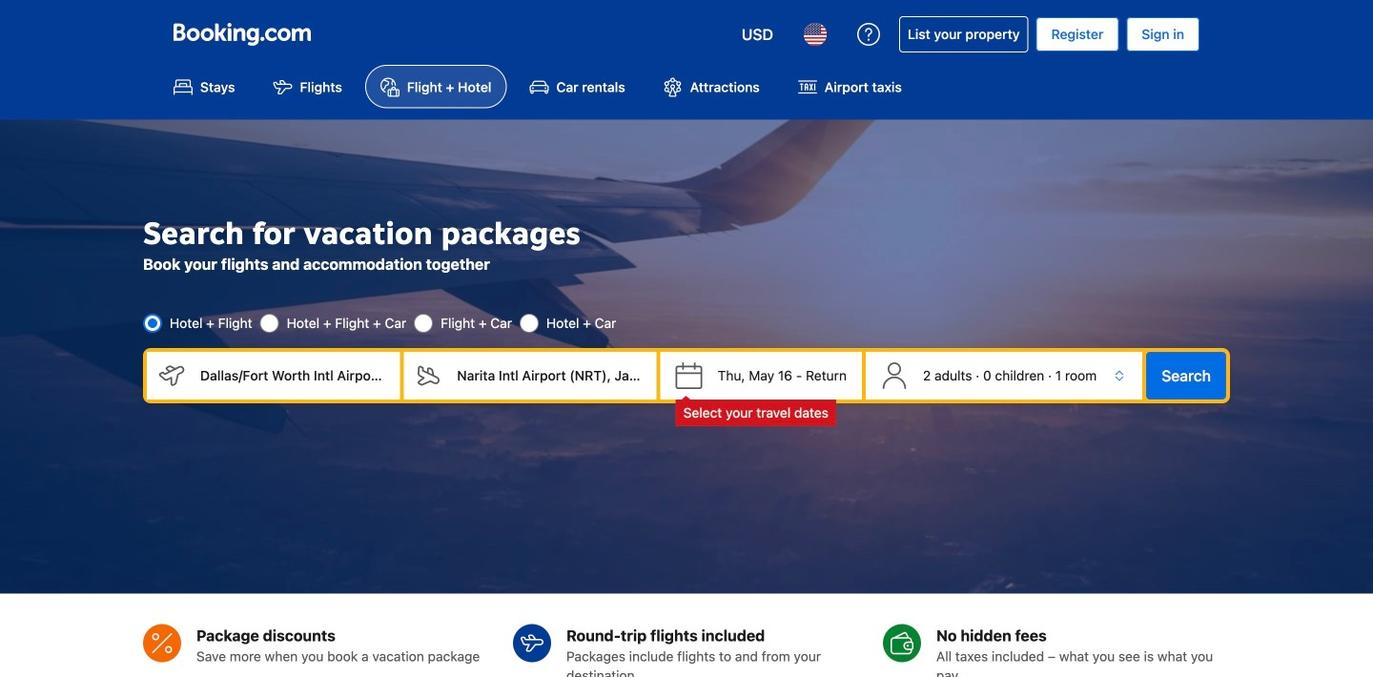 Task type: vqa. For each thing, say whether or not it's contained in the screenshot.
the Where to? "field"
yes



Task type: locate. For each thing, give the bounding box(es) containing it.
booking.com online hotel reservations image
[[174, 23, 311, 46]]

Where to? field
[[442, 352, 657, 399]]

Where from? field
[[185, 352, 400, 399]]



